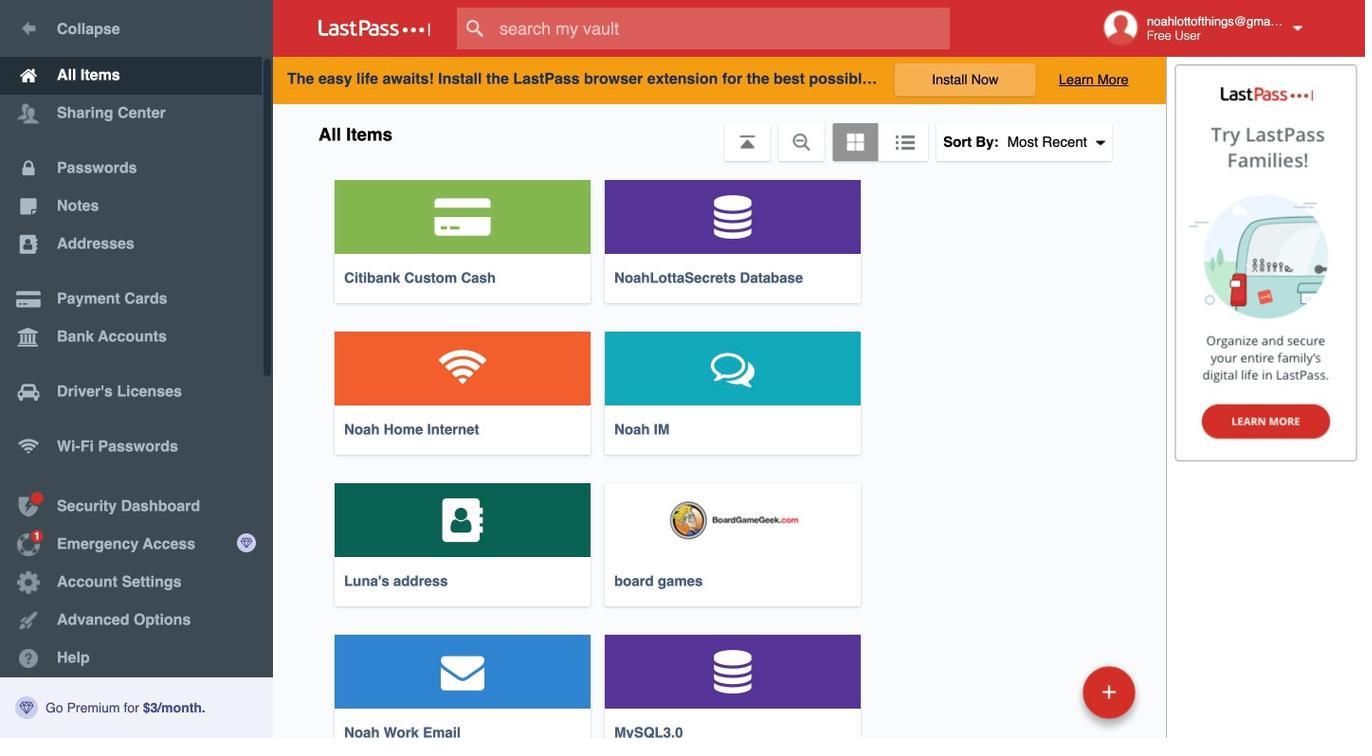 Task type: describe. For each thing, give the bounding box(es) containing it.
search my vault text field
[[457, 8, 987, 49]]

main navigation navigation
[[0, 0, 273, 739]]



Task type: locate. For each thing, give the bounding box(es) containing it.
Search search field
[[457, 8, 987, 49]]

vault options navigation
[[273, 104, 1166, 161]]

new item navigation
[[953, 661, 1147, 739]]

new item element
[[953, 666, 1143, 720]]

lastpass image
[[319, 20, 430, 37]]



Task type: vqa. For each thing, say whether or not it's contained in the screenshot.
New item image
no



